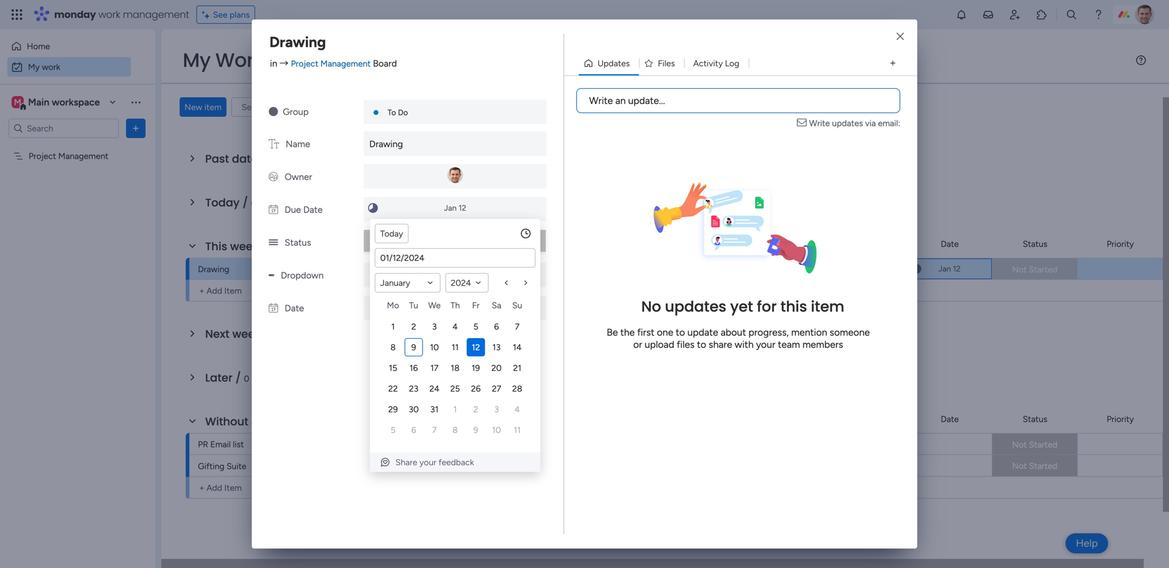 Task type: describe. For each thing, give the bounding box(es) containing it.
management inside list box
[[58, 151, 108, 161]]

0 vertical spatial 10
[[430, 343, 439, 353]]

1 horizontal spatial to
[[697, 339, 706, 351]]

week for next
[[232, 327, 261, 342]]

progress,
[[749, 327, 789, 339]]

21
[[513, 363, 522, 374]]

an
[[615, 95, 626, 107]]

2 add from the top
[[207, 483, 222, 494]]

activity log
[[693, 58, 740, 69]]

no updates yet for this item dialog
[[0, 0, 1169, 569]]

1 vertical spatial jan 12
[[939, 264, 961, 274]]

1 horizontal spatial 6 button
[[488, 318, 506, 336]]

1 vertical spatial 1
[[391, 322, 395, 332]]

24
[[430, 384, 440, 394]]

workspace selection element
[[12, 95, 102, 111]]

/ down dapulse text column icon
[[266, 151, 272, 167]]

share your feedback
[[396, 458, 474, 468]]

team
[[778, 339, 800, 351]]

0 horizontal spatial 1 button
[[384, 318, 402, 336]]

2024 button
[[445, 273, 489, 293]]

hide done items
[[369, 102, 432, 112]]

0 horizontal spatial 7 button
[[425, 421, 444, 440]]

updates for no
[[665, 297, 727, 317]]

today for today
[[380, 229, 403, 239]]

Filter dashboard by text search field
[[231, 97, 342, 117]]

plans
[[230, 9, 250, 20]]

apps image
[[1036, 9, 1048, 21]]

0 for today /
[[251, 199, 256, 209]]

0 for later /
[[244, 374, 249, 384]]

2 horizontal spatial drawing
[[369, 139, 403, 150]]

25 button
[[446, 380, 464, 398]]

be the first one to update about progress, mention someone or upload files to share with your team members
[[607, 327, 870, 351]]

share
[[396, 458, 417, 468]]

your inside the be the first one to update about progress, mention someone or upload files to share with your team members
[[756, 339, 776, 351]]

2 + from the top
[[199, 483, 204, 494]]

/ right later
[[235, 371, 241, 386]]

1 vertical spatial 10 button
[[488, 421, 506, 440]]

8 for right 8 button
[[453, 425, 458, 436]]

see plans button
[[197, 5, 255, 24]]

1 horizontal spatial 9
[[474, 425, 478, 436]]

for
[[757, 297, 777, 317]]

we
[[428, 301, 441, 311]]

main
[[28, 97, 49, 108]]

v2 sun image
[[269, 107, 278, 118]]

my for my work
[[183, 47, 211, 74]]

suite
[[227, 462, 246, 472]]

items for today /
[[259, 199, 280, 209]]

v2 status image
[[269, 238, 278, 248]]

monday work management
[[54, 8, 189, 21]]

someone
[[830, 327, 870, 339]]

17 button
[[425, 359, 444, 378]]

wednesday element
[[424, 298, 445, 317]]

1 horizontal spatial 2
[[474, 405, 478, 415]]

1 vertical spatial 7
[[432, 425, 437, 436]]

a
[[251, 414, 259, 430]]

work for monday
[[98, 8, 120, 21]]

fr
[[472, 301, 480, 311]]

1 started from the top
[[1029, 265, 1058, 275]]

items for later /
[[251, 374, 273, 384]]

workspace image
[[12, 96, 24, 109]]

the
[[620, 327, 635, 339]]

0 horizontal spatial to
[[676, 327, 685, 339]]

due
[[285, 205, 301, 216]]

dapulse date column image for due date
[[269, 205, 278, 216]]

project inside in → project management board
[[291, 58, 318, 69]]

inbox image
[[982, 9, 995, 21]]

tu
[[409, 301, 418, 311]]

today / 0 items
[[205, 195, 280, 211]]

30 button
[[405, 401, 423, 419]]

update
[[688, 327, 718, 339]]

6 for right 6 button
[[494, 322, 499, 332]]

v2 multiple person column image
[[269, 172, 278, 183]]

1 horizontal spatial 7
[[515, 322, 520, 332]]

22
[[388, 384, 398, 394]]

see plans
[[213, 9, 250, 20]]

0 horizontal spatial 6 button
[[405, 421, 423, 440]]

home
[[27, 41, 50, 51]]

my work
[[28, 62, 60, 72]]

0 horizontal spatial 3 button
[[425, 318, 444, 336]]

owner
[[285, 172, 312, 183]]

2 horizontal spatial 1
[[453, 405, 457, 415]]

2 horizontal spatial 12
[[953, 264, 961, 274]]

1 horizontal spatial board
[[759, 239, 782, 249]]

30
[[409, 405, 419, 415]]

16
[[410, 363, 418, 374]]

started for pr email list
[[1029, 440, 1058, 450]]

1 vertical spatial 4 button
[[508, 401, 526, 419]]

0 vertical spatial drawing
[[269, 33, 326, 51]]

without a date /
[[205, 414, 299, 430]]

help image
[[1093, 9, 1105, 21]]

write an update...
[[589, 95, 665, 107]]

to do
[[388, 108, 408, 118]]

0 vertical spatial items
[[411, 102, 432, 112]]

friday element
[[466, 298, 486, 317]]

updates for write
[[832, 118, 863, 129]]

item inside new item button
[[204, 102, 222, 112]]

saturday element
[[486, 298, 507, 317]]

select product image
[[11, 9, 23, 21]]

home link
[[7, 37, 131, 56]]

2 vertical spatial drawing
[[198, 264, 229, 275]]

monday element
[[383, 298, 403, 317]]

Date field
[[375, 249, 535, 267]]

thursday element
[[445, 298, 466, 317]]

1 vertical spatial 2 button
[[467, 401, 485, 419]]

due date
[[285, 205, 323, 216]]

/ down dates
[[243, 195, 248, 211]]

no updates yet for this item
[[641, 297, 845, 317]]

without
[[205, 414, 248, 430]]

past
[[205, 151, 229, 167]]

item inside this week / 1 item
[[276, 242, 293, 253]]

one
[[657, 327, 673, 339]]

13
[[493, 343, 501, 353]]

files
[[658, 58, 675, 69]]

row group containing 1
[[383, 317, 528, 441]]

0 horizontal spatial 8 button
[[384, 339, 402, 357]]

work for my
[[42, 62, 60, 72]]

my work option
[[7, 57, 131, 77]]

1 vertical spatial 3 button
[[488, 401, 506, 419]]

past dates /
[[205, 151, 275, 167]]

2 + add item from the top
[[199, 483, 242, 494]]

1 inside this week / 1 item
[[270, 242, 274, 253]]

31 button
[[425, 401, 444, 419]]

12 inside no updates yet for this item dialog
[[459, 203, 466, 213]]

log
[[725, 58, 740, 69]]

0 vertical spatial 9 button
[[405, 339, 423, 357]]

not started for pr email list
[[1012, 440, 1058, 450]]

list
[[233, 440, 244, 450]]

this
[[205, 239, 227, 255]]

name
[[286, 139, 310, 150]]

0 vertical spatial 4 button
[[446, 318, 464, 336]]

1 horizontal spatial 8 button
[[446, 421, 464, 440]]

1 horizontal spatial 10
[[492, 425, 501, 436]]

0 horizontal spatial 2 button
[[405, 318, 423, 336]]

0 vertical spatial 10 button
[[425, 339, 444, 357]]

18
[[451, 363, 460, 374]]

0 vertical spatial 5 button
[[467, 318, 485, 336]]

board inside no updates yet for this item dialog
[[373, 58, 397, 69]]

→
[[280, 58, 289, 69]]

1 vertical spatial 5 button
[[384, 421, 402, 440]]

write for write updates via email:
[[809, 118, 830, 129]]

2024
[[451, 278, 471, 288]]

0 horizontal spatial 11 button
[[446, 339, 464, 357]]

gifting
[[198, 462, 225, 472]]

24 button
[[425, 380, 444, 398]]

1 item from the top
[[224, 286, 242, 296]]

january
[[380, 278, 410, 288]]

1 horizontal spatial 7 button
[[508, 318, 526, 336]]

with
[[735, 339, 754, 351]]

updates button
[[579, 54, 639, 73]]

to
[[388, 108, 396, 118]]

1 vertical spatial 9 button
[[467, 421, 485, 440]]

this
[[781, 297, 807, 317]]

add view image
[[891, 59, 896, 68]]

dates
[[232, 151, 264, 167]]

next image
[[521, 278, 531, 288]]

0 horizontal spatial 9
[[411, 343, 416, 353]]

my for my work
[[28, 62, 40, 72]]

notifications image
[[956, 9, 968, 21]]

23
[[409, 384, 419, 394]]



Task type: vqa. For each thing, say whether or not it's contained in the screenshot.
'29'
yes



Task type: locate. For each thing, give the bounding box(es) containing it.
management inside in → project management board
[[321, 58, 371, 69]]

+ add item
[[199, 286, 242, 296], [199, 483, 242, 494]]

5 for the bottom 5 button
[[391, 425, 396, 436]]

0 horizontal spatial 5
[[391, 425, 396, 436]]

3 for the bottom 3 button
[[494, 405, 499, 415]]

15
[[389, 363, 397, 374]]

th
[[451, 301, 460, 311]]

main workspace
[[28, 97, 100, 108]]

items inside today / 0 items
[[259, 199, 280, 209]]

0 horizontal spatial 3
[[432, 322, 437, 332]]

11 down 28
[[514, 425, 521, 436]]

write for write an update...
[[589, 95, 613, 107]]

1 vertical spatial 11
[[514, 425, 521, 436]]

my left work
[[183, 47, 211, 74]]

write
[[589, 95, 613, 107], [809, 118, 830, 129]]

1 horizontal spatial 3 button
[[488, 401, 506, 419]]

today
[[205, 195, 240, 211], [380, 229, 403, 239]]

7 down 31
[[432, 425, 437, 436]]

not for gifting suite
[[1012, 461, 1027, 472]]

0 vertical spatial 11 button
[[446, 339, 464, 357]]

10 up the 17 button
[[430, 343, 439, 353]]

project management
[[29, 151, 108, 161]]

0 vertical spatial +
[[199, 286, 204, 296]]

0 inside later / 0 items
[[244, 374, 249, 384]]

invite members image
[[1009, 9, 1021, 21]]

drawing down to
[[369, 139, 403, 150]]

/ left v2 status icon
[[262, 239, 267, 255]]

1 horizontal spatial jan
[[939, 264, 951, 274]]

work
[[215, 47, 264, 74]]

items right later
[[251, 374, 273, 384]]

/ right 'date'
[[290, 414, 296, 430]]

8 up share your feedback link
[[453, 425, 458, 436]]

files
[[677, 339, 695, 351]]

4 for bottom 4 button
[[515, 405, 520, 415]]

+ add item down gifting suite
[[199, 483, 242, 494]]

10 button up the 17 button
[[425, 339, 444, 357]]

4 for 4 button to the top
[[453, 322, 458, 332]]

2 dapulse date column image from the top
[[269, 303, 278, 314]]

item up mention
[[811, 297, 845, 317]]

2 down 26 button
[[474, 405, 478, 415]]

8 button up share your feedback link
[[446, 421, 464, 440]]

0 horizontal spatial management
[[58, 151, 108, 161]]

v2 dropdown column image
[[269, 270, 274, 281]]

su
[[512, 301, 522, 311]]

items right do on the top of the page
[[411, 102, 432, 112]]

date
[[262, 414, 287, 430]]

item
[[204, 102, 222, 112], [276, 242, 293, 253], [811, 297, 845, 317]]

0 vertical spatial write
[[589, 95, 613, 107]]

today for today / 0 items
[[205, 195, 240, 211]]

0 vertical spatial 7 button
[[508, 318, 526, 336]]

4 button down the thursday element
[[446, 318, 464, 336]]

close image
[[897, 32, 904, 41]]

0 horizontal spatial jan
[[444, 203, 457, 213]]

work inside option
[[42, 62, 60, 72]]

not
[[1012, 265, 1027, 275], [1012, 440, 1027, 450], [1012, 461, 1027, 472]]

0 left due
[[251, 199, 256, 209]]

my down home
[[28, 62, 40, 72]]

5 button
[[467, 318, 485, 336], [384, 421, 402, 440]]

new item button
[[180, 97, 226, 117]]

2 vertical spatial 12
[[472, 343, 480, 353]]

week for this
[[230, 239, 259, 255]]

item right new
[[204, 102, 222, 112]]

today up january
[[380, 229, 403, 239]]

status inside no updates yet for this item dialog
[[285, 238, 311, 248]]

10 down 27 button
[[492, 425, 501, 436]]

week right next
[[232, 327, 261, 342]]

option
[[0, 145, 155, 148]]

0 horizontal spatial your
[[420, 458, 437, 468]]

/ right next
[[264, 327, 269, 342]]

+ add item up next
[[199, 286, 242, 296]]

8 button up '15' button
[[384, 339, 402, 357]]

item up the next week /
[[224, 286, 242, 296]]

0 horizontal spatial 10 button
[[425, 339, 444, 357]]

dapulse date column image down the v2 dropdown column icon
[[269, 303, 278, 314]]

members
[[803, 339, 843, 351]]

project management list box
[[0, 143, 155, 331]]

1 vertical spatial work
[[42, 62, 60, 72]]

5 button down "friday" element
[[467, 318, 485, 336]]

item inside no updates yet for this item dialog
[[811, 297, 845, 317]]

my inside option
[[28, 62, 40, 72]]

1 horizontal spatial your
[[756, 339, 776, 351]]

share
[[709, 339, 732, 351]]

write left via
[[809, 118, 830, 129]]

m
[[14, 97, 21, 107]]

1 button down monday element
[[384, 318, 402, 336]]

1 vertical spatial dapulse date column image
[[269, 303, 278, 314]]

0 vertical spatial 8 button
[[384, 339, 402, 357]]

grid
[[383, 298, 528, 441]]

0 horizontal spatial 12
[[459, 203, 466, 213]]

1 vertical spatial jan
[[939, 264, 951, 274]]

started
[[1029, 265, 1058, 275], [1029, 440, 1058, 450], [1029, 461, 1058, 472]]

0 vertical spatial 12
[[459, 203, 466, 213]]

drawing up the →
[[269, 33, 326, 51]]

4 down the thursday element
[[453, 322, 458, 332]]

1 vertical spatial priority
[[1107, 414, 1134, 425]]

0 vertical spatial 6 button
[[488, 318, 506, 336]]

3 not from the top
[[1012, 461, 1027, 472]]

1 horizontal spatial management
[[321, 58, 371, 69]]

0 horizontal spatial updates
[[665, 297, 727, 317]]

0 vertical spatial jan
[[444, 203, 457, 213]]

1 vertical spatial 12
[[953, 264, 961, 274]]

new
[[185, 102, 202, 112]]

item down suite
[[224, 483, 242, 494]]

email
[[210, 440, 231, 450]]

0 vertical spatial + add item
[[199, 286, 242, 296]]

your down progress,
[[756, 339, 776, 351]]

pr
[[198, 440, 208, 450]]

write an update... button
[[576, 88, 900, 113]]

in
[[270, 58, 277, 69]]

0 inside today / 0 items
[[251, 199, 256, 209]]

1 horizontal spatial 3
[[494, 405, 499, 415]]

3 down 27
[[494, 405, 499, 415]]

7 down the sunday element
[[515, 322, 520, 332]]

11 button down 28
[[508, 421, 526, 440]]

8 up '15'
[[391, 343, 396, 353]]

started for gifting suite
[[1029, 461, 1058, 472]]

items inside later / 0 items
[[251, 374, 273, 384]]

1 + add item from the top
[[199, 286, 242, 296]]

1 not from the top
[[1012, 265, 1027, 275]]

1 horizontal spatial 4
[[515, 405, 520, 415]]

2 horizontal spatial item
[[811, 297, 845, 317]]

0 horizontal spatial 1
[[270, 242, 274, 253]]

1 priority from the top
[[1107, 239, 1134, 249]]

1 horizontal spatial 2 button
[[467, 401, 485, 419]]

items left due
[[259, 199, 280, 209]]

6 down 30 button
[[411, 425, 416, 436]]

date
[[303, 205, 323, 216], [941, 239, 959, 249], [285, 303, 304, 314], [941, 414, 959, 425]]

sunday element
[[507, 298, 528, 317]]

work
[[98, 8, 120, 21], [42, 62, 60, 72]]

None search field
[[231, 97, 342, 117]]

1 horizontal spatial 5
[[473, 322, 478, 332]]

workspace
[[52, 97, 100, 108]]

1 horizontal spatial 5 button
[[467, 318, 485, 336]]

1 vertical spatial drawing
[[369, 139, 403, 150]]

1 + from the top
[[199, 286, 204, 296]]

0 horizontal spatial 4
[[453, 322, 458, 332]]

files button
[[639, 54, 684, 73]]

or
[[633, 339, 642, 351]]

1 horizontal spatial 12
[[472, 343, 480, 353]]

1 horizontal spatial 0
[[251, 199, 256, 209]]

1 button right "31" button
[[446, 401, 464, 419]]

4 button
[[446, 318, 464, 336], [508, 401, 526, 419]]

18 button
[[446, 359, 464, 378]]

0 horizontal spatial 6
[[411, 425, 416, 436]]

dapulse date column image
[[269, 205, 278, 216], [269, 303, 278, 314]]

6
[[494, 322, 499, 332], [411, 425, 416, 436]]

dapulse date column image for date
[[269, 303, 278, 314]]

12 button
[[467, 339, 485, 357]]

10
[[430, 343, 439, 353], [492, 425, 501, 436]]

0 horizontal spatial project
[[29, 151, 56, 161]]

5 button down 29 button
[[384, 421, 402, 440]]

0 vertical spatial 9
[[411, 343, 416, 353]]

1 vertical spatial 2
[[474, 405, 478, 415]]

hide
[[369, 102, 387, 112]]

your right "share"
[[420, 458, 437, 468]]

0 horizontal spatial 5 button
[[384, 421, 402, 440]]

28
[[512, 384, 522, 394]]

1 vertical spatial to
[[697, 339, 706, 351]]

my work link
[[7, 57, 131, 77]]

1 horizontal spatial work
[[98, 8, 120, 21]]

4 button down 28
[[508, 401, 526, 419]]

done
[[389, 102, 408, 112]]

mo
[[387, 301, 399, 311]]

0 vertical spatial work
[[98, 8, 120, 21]]

20
[[492, 363, 502, 374]]

6 button down the saturday element
[[488, 318, 506, 336]]

activity log button
[[684, 54, 749, 73]]

write left an
[[589, 95, 613, 107]]

31
[[430, 405, 439, 415]]

0 horizontal spatial 4 button
[[446, 318, 464, 336]]

3 for 3 button to the left
[[432, 322, 437, 332]]

1 vertical spatial item
[[224, 483, 242, 494]]

activity
[[693, 58, 723, 69]]

1 not started from the top
[[1012, 265, 1058, 275]]

add time image
[[520, 228, 532, 240]]

2 started from the top
[[1029, 440, 1058, 450]]

9 up 16 button
[[411, 343, 416, 353]]

3 button
[[425, 318, 444, 336], [488, 401, 506, 419]]

yet
[[730, 297, 753, 317]]

feedback
[[439, 458, 474, 468]]

2 not started from the top
[[1012, 440, 1058, 450]]

1 vertical spatial 8 button
[[446, 421, 464, 440]]

6 down the saturday element
[[494, 322, 499, 332]]

management down search in workspace field
[[58, 151, 108, 161]]

drawing
[[269, 33, 326, 51], [369, 139, 403, 150], [198, 264, 229, 275]]

0 vertical spatial 6
[[494, 322, 499, 332]]

0 vertical spatial 11
[[452, 343, 459, 353]]

6 for 6 button to the left
[[411, 425, 416, 436]]

20 button
[[488, 359, 506, 378]]

7
[[515, 322, 520, 332], [432, 425, 437, 436]]

12 inside button
[[472, 343, 480, 353]]

0 right later
[[244, 374, 249, 384]]

management up hide
[[321, 58, 371, 69]]

2 vertical spatial started
[[1029, 461, 1058, 472]]

later / 0 items
[[205, 371, 273, 386]]

dapulse date column image left due
[[269, 205, 278, 216]]

Search in workspace field
[[26, 121, 102, 136]]

16 button
[[405, 359, 423, 378]]

0 horizontal spatial work
[[42, 62, 60, 72]]

29
[[388, 405, 398, 415]]

1 horizontal spatial 11 button
[[508, 421, 526, 440]]

8 for 8 button to the left
[[391, 343, 396, 353]]

sa
[[492, 301, 501, 311]]

0
[[251, 199, 256, 209], [244, 374, 249, 384]]

11 button left 12 button
[[446, 339, 464, 357]]

1 vertical spatial project
[[29, 151, 56, 161]]

0 vertical spatial your
[[756, 339, 776, 351]]

5
[[473, 322, 478, 332], [391, 425, 396, 436]]

9
[[411, 343, 416, 353], [474, 425, 478, 436]]

0 vertical spatial 8
[[391, 343, 396, 353]]

0 vertical spatial not started
[[1012, 265, 1058, 275]]

2 priority from the top
[[1107, 414, 1134, 425]]

share your feedback link
[[380, 457, 531, 469]]

0 vertical spatial add
[[207, 286, 222, 296]]

updates up update
[[665, 297, 727, 317]]

6 button down 30 button
[[405, 421, 423, 440]]

3 started from the top
[[1029, 461, 1058, 472]]

tuesday element
[[403, 298, 424, 317]]

project management link
[[291, 58, 371, 69]]

jan inside no updates yet for this item dialog
[[444, 203, 457, 213]]

0 horizontal spatial 11
[[452, 343, 459, 353]]

2 down tuesday element
[[411, 322, 416, 332]]

21 button
[[508, 359, 526, 378]]

1 vertical spatial 4
[[515, 405, 520, 415]]

0 vertical spatial 0
[[251, 199, 256, 209]]

3 button down 27
[[488, 401, 506, 419]]

0 vertical spatial updates
[[832, 118, 863, 129]]

home option
[[7, 37, 131, 56]]

to up files
[[676, 327, 685, 339]]

project inside list box
[[29, 151, 56, 161]]

next
[[205, 327, 229, 342]]

previous image
[[502, 278, 511, 288]]

1 up the v2 dropdown column icon
[[270, 242, 274, 253]]

project right the →
[[291, 58, 318, 69]]

1 horizontal spatial item
[[276, 242, 293, 253]]

week right this
[[230, 239, 259, 255]]

0 vertical spatial dapulse date column image
[[269, 205, 278, 216]]

0 vertical spatial management
[[321, 58, 371, 69]]

grid containing mo
[[383, 298, 528, 441]]

item up dropdown at top left
[[276, 242, 293, 253]]

work right monday
[[98, 8, 120, 21]]

2 item from the top
[[224, 483, 242, 494]]

envelope o image
[[797, 117, 809, 130]]

in → project management board
[[270, 58, 397, 69]]

write updates via email:
[[809, 118, 900, 129]]

work down home
[[42, 62, 60, 72]]

dapulse text column image
[[269, 139, 279, 150]]

1 vertical spatial +
[[199, 483, 204, 494]]

management
[[321, 58, 371, 69], [58, 151, 108, 161]]

updates left via
[[832, 118, 863, 129]]

add down gifting
[[207, 483, 222, 494]]

7 button down the sunday element
[[508, 318, 526, 336]]

help
[[1076, 538, 1098, 550]]

0 vertical spatial 3
[[432, 322, 437, 332]]

jan 12 inside no updates yet for this item dialog
[[444, 203, 466, 213]]

about
[[721, 327, 746, 339]]

2 not from the top
[[1012, 440, 1027, 450]]

3 down wednesday element
[[432, 322, 437, 332]]

do
[[398, 108, 408, 118]]

search everything image
[[1066, 9, 1078, 21]]

1 vertical spatial updates
[[665, 297, 727, 317]]

terry turtle image
[[1135, 5, 1155, 24]]

1 vertical spatial 11 button
[[508, 421, 526, 440]]

jan 12
[[444, 203, 466, 213], [939, 264, 961, 274]]

today down past
[[205, 195, 240, 211]]

5 down "friday" element
[[473, 322, 478, 332]]

2 button down tuesday element
[[405, 318, 423, 336]]

be
[[607, 327, 618, 339]]

1 vertical spatial 7 button
[[425, 421, 444, 440]]

0 vertical spatial jan 12
[[444, 203, 466, 213]]

0 vertical spatial 1 button
[[384, 318, 402, 336]]

9 button up feedback
[[467, 421, 485, 440]]

1 right "31" button
[[453, 405, 457, 415]]

1 down monday element
[[391, 322, 395, 332]]

pr email list
[[198, 440, 244, 450]]

1 add from the top
[[207, 286, 222, 296]]

0 horizontal spatial 9 button
[[405, 339, 423, 357]]

26 button
[[467, 380, 485, 398]]

1 vertical spatial 10
[[492, 425, 501, 436]]

1 vertical spatial 6
[[411, 425, 416, 436]]

board
[[373, 58, 397, 69], [759, 239, 782, 249]]

1 horizontal spatial 9 button
[[467, 421, 485, 440]]

not for pr email list
[[1012, 440, 1027, 450]]

drawing down this
[[198, 264, 229, 275]]

to down update
[[697, 339, 706, 351]]

row group
[[383, 317, 528, 441]]

1 horizontal spatial 1
[[391, 322, 395, 332]]

1 button
[[384, 318, 402, 336], [446, 401, 464, 419]]

first
[[637, 327, 655, 339]]

1 dapulse date column image from the top
[[269, 205, 278, 216]]

0 vertical spatial week
[[230, 239, 259, 255]]

27 button
[[488, 380, 506, 398]]

9 button up 16 button
[[405, 339, 423, 357]]

not started for gifting suite
[[1012, 461, 1058, 472]]

10 button down 27 button
[[488, 421, 506, 440]]

2 vertical spatial items
[[251, 374, 273, 384]]

7 button down "31" button
[[425, 421, 444, 440]]

1 vertical spatial 1 button
[[446, 401, 464, 419]]

2 button down 26 button
[[467, 401, 485, 419]]

1 horizontal spatial 10 button
[[488, 421, 506, 440]]

5 down 29 button
[[391, 425, 396, 436]]

4 down 28
[[515, 405, 520, 415]]

2
[[411, 322, 416, 332], [474, 405, 478, 415]]

1 horizontal spatial jan 12
[[939, 264, 961, 274]]

3 button down wednesday element
[[425, 318, 444, 336]]

8
[[391, 343, 396, 353], [453, 425, 458, 436]]

5 for the topmost 5 button
[[473, 322, 478, 332]]

project down search in workspace field
[[29, 151, 56, 161]]

1 horizontal spatial 11
[[514, 425, 521, 436]]

today inside button
[[380, 229, 403, 239]]

add up next
[[207, 286, 222, 296]]

1 horizontal spatial 4 button
[[508, 401, 526, 419]]

1 vertical spatial 8
[[453, 425, 458, 436]]

write inside button
[[589, 95, 613, 107]]

status
[[285, 238, 311, 248], [1023, 239, 1048, 249], [1023, 414, 1048, 425]]

11 left 12 button
[[452, 343, 459, 353]]

3 not started from the top
[[1012, 461, 1058, 472]]

9 up feedback
[[474, 425, 478, 436]]

0 vertical spatial 2
[[411, 322, 416, 332]]

via
[[865, 118, 876, 129]]



